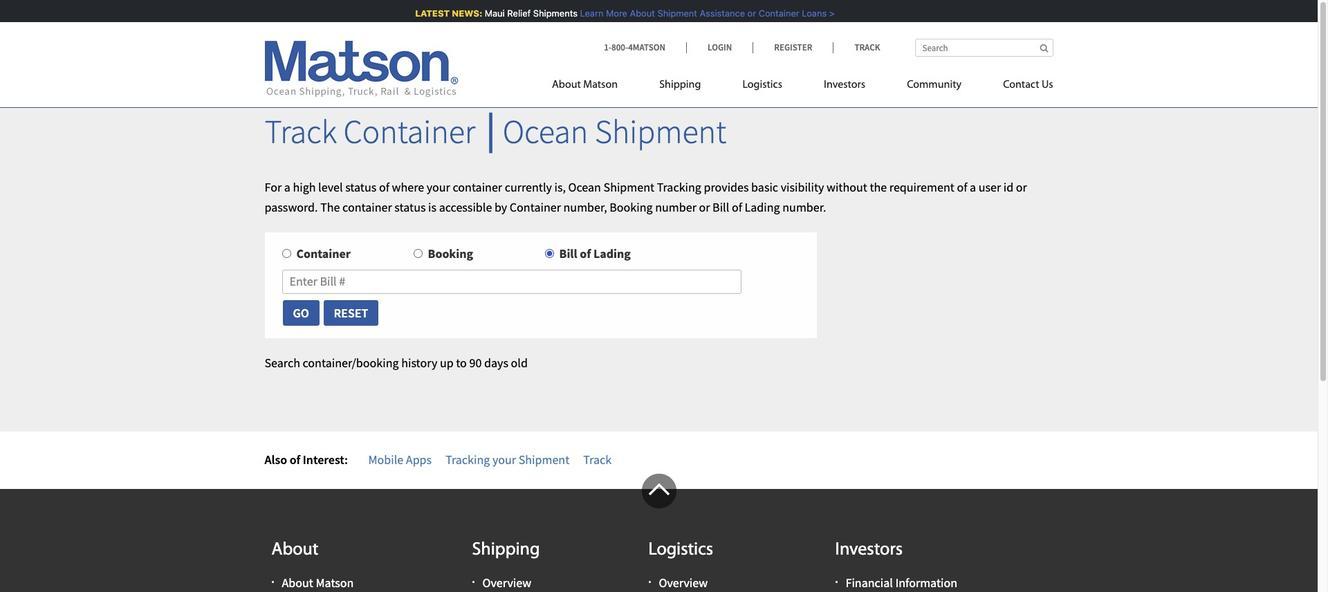 Task type: vqa. For each thing, say whether or not it's contained in the screenshot.
Government
no



Task type: locate. For each thing, give the bounding box(es) containing it.
level
[[318, 179, 343, 195]]

0 horizontal spatial booking
[[428, 246, 473, 262]]

Container radio
[[282, 249, 291, 258]]

investors up financial
[[836, 541, 903, 560]]

ocean
[[569, 179, 601, 195]]

of
[[379, 179, 390, 195], [957, 179, 968, 195], [732, 199, 743, 215], [580, 246, 591, 262], [290, 452, 301, 468]]

1 horizontal spatial track
[[584, 452, 612, 468]]

800-
[[612, 42, 629, 53]]

0 vertical spatial about matson
[[552, 80, 618, 91]]

shipping
[[660, 80, 701, 91], [472, 541, 540, 560]]

0 horizontal spatial track
[[265, 111, 337, 152]]

number.
[[783, 199, 827, 215]]

Booking radio
[[414, 249, 423, 258]]

track link
[[834, 42, 881, 53], [584, 452, 612, 468]]

1 horizontal spatial about matson
[[552, 80, 618, 91]]

login
[[708, 42, 732, 53]]

contact us
[[1004, 80, 1054, 91]]

or right number
[[699, 199, 710, 215]]

about matson link
[[552, 73, 639, 101], [282, 575, 354, 591]]

track
[[855, 42, 881, 53], [265, 111, 337, 152], [584, 452, 612, 468]]

1 horizontal spatial logistics
[[743, 80, 783, 91]]

track container │ocean shipment
[[265, 111, 727, 152]]

2 horizontal spatial or
[[1017, 179, 1028, 195]]

your
[[427, 179, 450, 195], [493, 452, 516, 468]]

1 vertical spatial shipping
[[472, 541, 540, 560]]

id
[[1004, 179, 1014, 195]]

overview link for shipping
[[483, 575, 532, 591]]

0 horizontal spatial bill
[[560, 246, 578, 262]]

logistics
[[743, 80, 783, 91], [649, 541, 714, 560]]

of left user
[[957, 179, 968, 195]]

lading down number,
[[594, 246, 631, 262]]

1 a from the left
[[284, 179, 291, 195]]

is,
[[555, 179, 566, 195]]

days
[[484, 355, 509, 371]]

also
[[265, 452, 287, 468]]

container right the
[[343, 199, 392, 215]]

top menu navigation
[[552, 73, 1054, 101]]

overview for logistics
[[659, 575, 708, 591]]

0 vertical spatial your
[[427, 179, 450, 195]]

1 horizontal spatial your
[[493, 452, 516, 468]]

community
[[907, 80, 962, 91]]

overview
[[483, 575, 532, 591], [659, 575, 708, 591]]

0 vertical spatial tracking
[[657, 179, 702, 195]]

1 vertical spatial container
[[343, 199, 392, 215]]

1 horizontal spatial shipping
[[660, 80, 701, 91]]

0 horizontal spatial matson
[[316, 575, 354, 591]]

0 vertical spatial booking
[[610, 199, 653, 215]]

1 vertical spatial about matson
[[282, 575, 354, 591]]

bill of lading
[[560, 246, 631, 262]]

0 vertical spatial track
[[855, 42, 881, 53]]

1 horizontal spatial overview link
[[659, 575, 708, 591]]

0 vertical spatial status
[[345, 179, 377, 195]]

mobile
[[369, 452, 404, 468]]

lading down the basic on the right
[[745, 199, 780, 215]]

investors down register 'link'
[[824, 80, 866, 91]]

community link
[[887, 73, 983, 101]]

None search field
[[915, 39, 1054, 57]]

1 horizontal spatial matson
[[584, 80, 618, 91]]

0 vertical spatial logistics
[[743, 80, 783, 91]]

1 horizontal spatial or
[[747, 8, 755, 19]]

or right id
[[1017, 179, 1028, 195]]

0 horizontal spatial about matson link
[[282, 575, 354, 591]]

a left user
[[970, 179, 977, 195]]

1 vertical spatial investors
[[836, 541, 903, 560]]

0 horizontal spatial a
[[284, 179, 291, 195]]

1 vertical spatial or
[[1017, 179, 1028, 195]]

history
[[402, 355, 438, 371]]

1 vertical spatial logistics
[[649, 541, 714, 560]]

1 horizontal spatial track link
[[834, 42, 881, 53]]

a right for
[[284, 179, 291, 195]]

0 vertical spatial lading
[[745, 199, 780, 215]]

container
[[453, 179, 503, 195], [343, 199, 392, 215]]

1 horizontal spatial booking
[[610, 199, 653, 215]]

a
[[284, 179, 291, 195], [970, 179, 977, 195]]

for
[[265, 179, 282, 195]]

1 vertical spatial matson
[[316, 575, 354, 591]]

number
[[656, 199, 697, 215]]

1 horizontal spatial a
[[970, 179, 977, 195]]

booking left number
[[610, 199, 653, 215]]

0 vertical spatial bill
[[713, 199, 730, 215]]

None button
[[282, 300, 320, 327], [323, 300, 379, 327], [282, 300, 320, 327], [323, 300, 379, 327]]

logistics down backtop image
[[649, 541, 714, 560]]

0 vertical spatial about matson link
[[552, 73, 639, 101]]

or right assistance
[[747, 8, 755, 19]]

relief
[[506, 8, 530, 19]]

bill down provides
[[713, 199, 730, 215]]

about matson inside footer
[[282, 575, 354, 591]]

assistance
[[699, 8, 744, 19]]

by
[[495, 199, 507, 215]]

0 vertical spatial track link
[[834, 42, 881, 53]]

1 overview link from the left
[[483, 575, 532, 591]]

of right bill of lading option
[[580, 246, 591, 262]]

0 horizontal spatial track link
[[584, 452, 612, 468]]

tracking right apps
[[446, 452, 490, 468]]

interest:
[[303, 452, 348, 468]]

0 horizontal spatial your
[[427, 179, 450, 195]]

1 vertical spatial status
[[395, 199, 426, 215]]

overview link
[[483, 575, 532, 591], [659, 575, 708, 591]]

container up "accessible" in the top left of the page
[[453, 179, 503, 195]]

1 horizontal spatial tracking
[[657, 179, 702, 195]]

1 horizontal spatial lading
[[745, 199, 780, 215]]

2 horizontal spatial track
[[855, 42, 881, 53]]

apps
[[406, 452, 432, 468]]

0 horizontal spatial or
[[699, 199, 710, 215]]

tracking
[[657, 179, 702, 195], [446, 452, 490, 468]]

0 vertical spatial container
[[453, 179, 503, 195]]

footer containing about
[[0, 474, 1318, 592]]

0 vertical spatial shipping
[[660, 80, 701, 91]]

status down where
[[395, 199, 426, 215]]

bill right bill of lading option
[[560, 246, 578, 262]]

about
[[629, 8, 654, 19], [552, 80, 581, 91], [272, 541, 319, 560], [282, 575, 313, 591]]

2 a from the left
[[970, 179, 977, 195]]

bill
[[713, 199, 730, 215], [560, 246, 578, 262]]

0 horizontal spatial overview link
[[483, 575, 532, 591]]

status right level
[[345, 179, 377, 195]]

1 vertical spatial tracking
[[446, 452, 490, 468]]

0 horizontal spatial shipping
[[472, 541, 540, 560]]

investors
[[824, 80, 866, 91], [836, 541, 903, 560]]

0 horizontal spatial tracking
[[446, 452, 490, 468]]

currently
[[505, 179, 552, 195]]

mobile apps
[[369, 452, 432, 468]]

lading
[[745, 199, 780, 215], [594, 246, 631, 262]]

1 horizontal spatial about matson link
[[552, 73, 639, 101]]

1-800-4matson
[[604, 42, 666, 53]]

booking right booking option
[[428, 246, 473, 262]]

1 vertical spatial about matson link
[[282, 575, 354, 591]]

booking
[[610, 199, 653, 215], [428, 246, 473, 262]]

status
[[345, 179, 377, 195], [395, 199, 426, 215]]

old
[[511, 355, 528, 371]]

latest news: maui relief shipments learn more about shipment assistance or container loans >
[[414, 8, 834, 19]]

0 horizontal spatial about matson
[[282, 575, 354, 591]]

footer
[[0, 474, 1318, 592]]

tracking up number
[[657, 179, 702, 195]]

0 vertical spatial matson
[[584, 80, 618, 91]]

search image
[[1041, 44, 1049, 53]]

1 horizontal spatial overview
[[659, 575, 708, 591]]

matson
[[584, 80, 618, 91], [316, 575, 354, 591]]

container
[[758, 8, 799, 19], [344, 111, 476, 152], [510, 199, 561, 215], [297, 246, 351, 262]]

without
[[827, 179, 868, 195]]

0 horizontal spatial overview
[[483, 575, 532, 591]]

latest
[[414, 8, 449, 19]]

0 horizontal spatial lading
[[594, 246, 631, 262]]

0 horizontal spatial logistics
[[649, 541, 714, 560]]

1 overview from the left
[[483, 575, 532, 591]]

Search search field
[[915, 39, 1054, 57]]

register
[[775, 42, 813, 53]]

container up where
[[344, 111, 476, 152]]

2 overview link from the left
[[659, 575, 708, 591]]

1 horizontal spatial bill
[[713, 199, 730, 215]]

1-
[[604, 42, 612, 53]]

2 overview from the left
[[659, 575, 708, 591]]

tracking inside for a high level status of where your container currently is, ocean shipment tracking provides basic visibility without the requirement of a user id or password. the container status is accessible by container number, booking number or bill of lading number.
[[657, 179, 702, 195]]

0 vertical spatial investors
[[824, 80, 866, 91]]

for a high level status of where your container currently is, ocean shipment tracking provides basic visibility without the requirement of a user id or password. the container status is accessible by container number, booking number or bill of lading number.
[[265, 179, 1028, 215]]

container right container radio
[[297, 246, 351, 262]]

about matson
[[552, 80, 618, 91], [282, 575, 354, 591]]

learn more about shipment assistance or container loans > link
[[579, 8, 834, 19]]

1 vertical spatial track
[[265, 111, 337, 152]]

shipment
[[657, 8, 696, 19], [595, 111, 727, 152], [604, 179, 655, 195], [519, 452, 570, 468]]

user
[[979, 179, 1002, 195]]

4matson
[[629, 42, 666, 53]]

logistics down register 'link'
[[743, 80, 783, 91]]

container down currently
[[510, 199, 561, 215]]



Task type: describe. For each thing, give the bounding box(es) containing it.
mobile apps link
[[369, 452, 432, 468]]

password.
[[265, 199, 318, 215]]

contact
[[1004, 80, 1040, 91]]

us
[[1042, 80, 1054, 91]]

container left 'loans'
[[758, 8, 799, 19]]

0 horizontal spatial container
[[343, 199, 392, 215]]

where
[[392, 179, 424, 195]]

shipping inside top menu navigation
[[660, 80, 701, 91]]

matson inside footer
[[316, 575, 354, 591]]

also of interest:
[[265, 452, 348, 468]]

0 vertical spatial or
[[747, 8, 755, 19]]

news:
[[451, 8, 481, 19]]

investors inside "link"
[[824, 80, 866, 91]]

Enter Bill # text field
[[282, 270, 742, 294]]

contact us link
[[983, 73, 1054, 101]]

the
[[321, 199, 340, 215]]

about matson inside top menu navigation
[[552, 80, 618, 91]]

1 horizontal spatial status
[[395, 199, 426, 215]]

register link
[[753, 42, 834, 53]]

container inside for a high level status of where your container currently is, ocean shipment tracking provides basic visibility without the requirement of a user id or password. the container status is accessible by container number, booking number or bill of lading number.
[[510, 199, 561, 215]]

0 horizontal spatial status
[[345, 179, 377, 195]]

maui
[[484, 8, 504, 19]]

bill inside for a high level status of where your container currently is, ocean shipment tracking provides basic visibility without the requirement of a user id or password. the container status is accessible by container number, booking number or bill of lading number.
[[713, 199, 730, 215]]

of left where
[[379, 179, 390, 195]]

your inside for a high level status of where your container currently is, ocean shipment tracking provides basic visibility without the requirement of a user id or password. the container status is accessible by container number, booking number or bill of lading number.
[[427, 179, 450, 195]]

financial
[[846, 575, 893, 591]]

1-800-4matson link
[[604, 42, 687, 53]]

up
[[440, 355, 454, 371]]

about inside top menu navigation
[[552, 80, 581, 91]]

number,
[[564, 199, 607, 215]]

visibility
[[781, 179, 825, 195]]

1 vertical spatial bill
[[560, 246, 578, 262]]

investors inside footer
[[836, 541, 903, 560]]

to
[[456, 355, 467, 371]]

overview for shipping
[[483, 575, 532, 591]]

of right also
[[290, 452, 301, 468]]

login link
[[687, 42, 753, 53]]

lading inside for a high level status of where your container currently is, ocean shipment tracking provides basic visibility without the requirement of a user id or password. the container status is accessible by container number, booking number or bill of lading number.
[[745, 199, 780, 215]]

shipments
[[532, 8, 577, 19]]

logistics inside top menu navigation
[[743, 80, 783, 91]]

1 vertical spatial track link
[[584, 452, 612, 468]]

tracking your shipment
[[446, 452, 570, 468]]

container/booking
[[303, 355, 399, 371]]

1 vertical spatial your
[[493, 452, 516, 468]]

the
[[870, 179, 887, 195]]

search container/booking history up to 90 days old
[[265, 355, 528, 371]]

basic
[[752, 179, 779, 195]]

of down provides
[[732, 199, 743, 215]]

shipment inside for a high level status of where your container currently is, ocean shipment tracking provides basic visibility without the requirement of a user id or password. the container status is accessible by container number, booking number or bill of lading number.
[[604, 179, 655, 195]]

1 vertical spatial booking
[[428, 246, 473, 262]]

loans
[[801, 8, 826, 19]]

│ocean
[[482, 111, 589, 152]]

tracking your shipment link
[[446, 452, 570, 468]]

1 vertical spatial lading
[[594, 246, 631, 262]]

search
[[265, 355, 300, 371]]

high
[[293, 179, 316, 195]]

Bill of Lading radio
[[545, 249, 554, 258]]

requirement
[[890, 179, 955, 195]]

backtop image
[[642, 474, 677, 508]]

accessible
[[439, 199, 492, 215]]

information
[[896, 575, 958, 591]]

logistics link
[[722, 73, 804, 101]]

financial information link
[[846, 575, 958, 591]]

2 vertical spatial or
[[699, 199, 710, 215]]

90
[[470, 355, 482, 371]]

more
[[605, 8, 626, 19]]

overview link for logistics
[[659, 575, 708, 591]]

provides
[[704, 179, 749, 195]]

investors link
[[804, 73, 887, 101]]

>
[[828, 8, 834, 19]]

booking inside for a high level status of where your container currently is, ocean shipment tracking provides basic visibility without the requirement of a user id or password. the container status is accessible by container number, booking number or bill of lading number.
[[610, 199, 653, 215]]

shipping inside footer
[[472, 541, 540, 560]]

blue matson logo with ocean, shipping, truck, rail and logistics written beneath it. image
[[265, 41, 459, 98]]

matson inside top menu navigation
[[584, 80, 618, 91]]

learn
[[579, 8, 603, 19]]

financial information
[[846, 575, 958, 591]]

1 horizontal spatial container
[[453, 179, 503, 195]]

shipping link
[[639, 73, 722, 101]]

is
[[428, 199, 437, 215]]

2 vertical spatial track
[[584, 452, 612, 468]]



